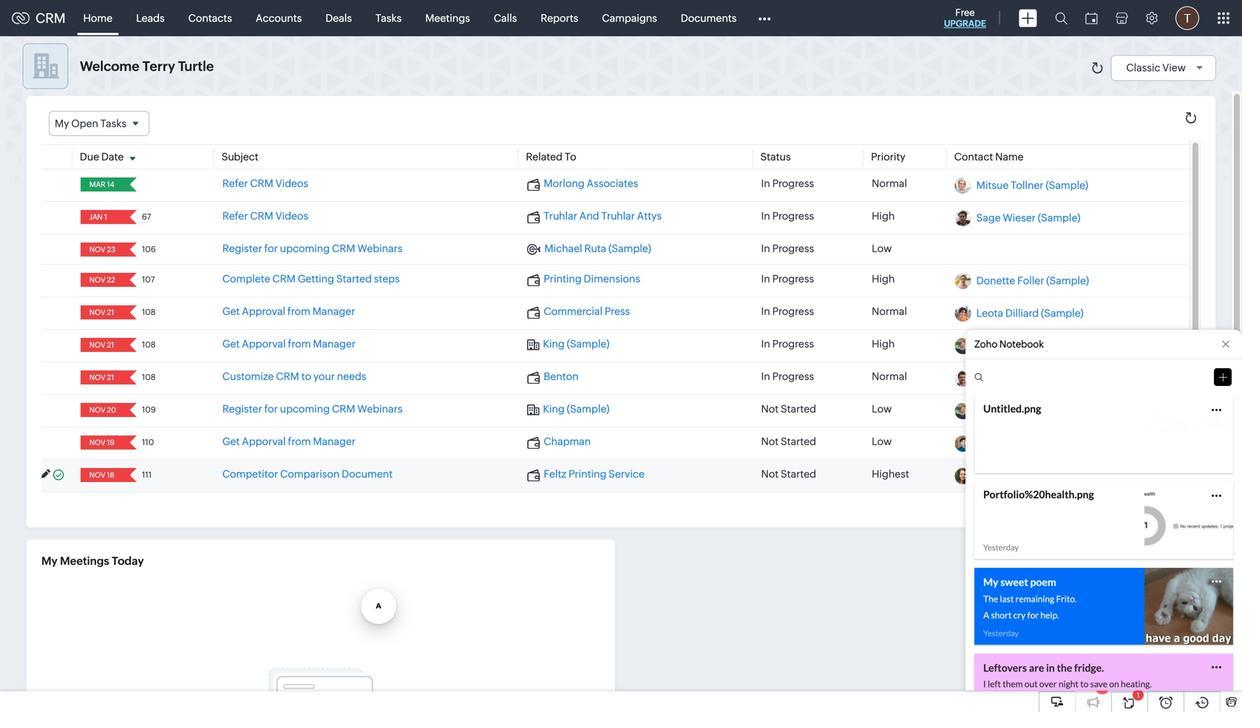 Task type: describe. For each thing, give the bounding box(es) containing it.
steps
[[374, 273, 400, 285]]

welcome
[[80, 59, 140, 74]]

zoho notebook
[[975, 339, 1044, 350]]

progress for ruta
[[773, 243, 814, 255]]

contacts
[[188, 12, 232, 24]]

started for king (sample)
[[781, 403, 817, 415]]

Other Modules field
[[749, 6, 781, 30]]

status
[[761, 151, 791, 163]]

(sample) for kris marrier (sample) link for low
[[1033, 405, 1076, 417]]

competitor
[[222, 468, 278, 480]]

create menu image
[[1019, 9, 1038, 27]]

notebook
[[1000, 339, 1044, 350]]

normal for mitsue tollner (sample)
[[872, 178, 908, 190]]

truhlar and truhlar attys link
[[527, 210, 662, 223]]

1 vertical spatial meetings
[[60, 555, 109, 568]]

progress for associates
[[773, 178, 814, 190]]

priority
[[871, 151, 906, 163]]

service
[[609, 468, 645, 480]]

approval
[[242, 306, 286, 317]]

109
[[142, 405, 156, 415]]

progress for dimensions
[[773, 273, 814, 285]]

1 horizontal spatial 1
[[1160, 503, 1164, 514]]

commercial press link
[[527, 306, 630, 319]]

0 vertical spatial tasks
[[376, 12, 402, 24]]

1 truhlar from the left
[[544, 210, 578, 222]]

morlong associates link
[[527, 178, 639, 191]]

not started for (sample)
[[761, 403, 817, 415]]

meetings link
[[414, 0, 482, 36]]

sage wieser (sample) link
[[977, 212, 1081, 224]]

in progress for and
[[761, 210, 814, 222]]

(sample) for the capla paprocki (sample) link
[[1051, 470, 1094, 482]]

reports
[[541, 12, 579, 24]]

printing dimensions link
[[527, 273, 641, 286]]

7 in progress from the top
[[761, 371, 814, 383]]

upcoming for michael
[[280, 243, 330, 255]]

in for (sample)
[[761, 338, 771, 350]]

register for upcoming crm webinars link for king (sample)
[[222, 403, 403, 415]]

register for michael ruta (sample)
[[222, 243, 262, 255]]

(sample) for kris marrier (sample) link for high
[[1033, 340, 1076, 351]]

benton link
[[527, 371, 579, 384]]

get for commercial
[[222, 306, 240, 317]]

crm left to
[[276, 371, 299, 383]]

(sample) for the john butt (sample) link
[[1024, 372, 1067, 384]]

from for king
[[288, 338, 311, 350]]

manager for commercial
[[313, 306, 355, 317]]

feltz printing service link
[[527, 468, 645, 482]]

for for king (sample)
[[264, 403, 278, 415]]

108 for get approval from manager
[[142, 308, 156, 317]]

accounts
[[256, 12, 302, 24]]

for for michael ruta (sample)
[[264, 243, 278, 255]]

upgrade
[[944, 18, 987, 28]]

in progress for press
[[761, 306, 814, 317]]

kris for low
[[977, 405, 995, 417]]

king for get apporval from manager
[[543, 338, 565, 350]]

get approval from manager link
[[222, 306, 355, 317]]

customize
[[222, 371, 274, 383]]

chapman
[[544, 436, 591, 448]]

my meetings today
[[41, 555, 144, 568]]

in progress for associates
[[761, 178, 814, 190]]

name
[[996, 151, 1024, 163]]

low for ruta
[[872, 243, 892, 255]]

(sample) down commercial press
[[567, 338, 610, 350]]

king (sample) for in progress
[[543, 338, 610, 350]]

competitor comparison document
[[222, 468, 393, 480]]

free upgrade
[[944, 7, 987, 28]]

subject
[[222, 151, 259, 163]]

your
[[314, 371, 335, 383]]

printing dimensions
[[544, 273, 641, 285]]

7 progress from the top
[[773, 371, 814, 383]]

capla
[[977, 470, 1005, 482]]

complete crm getting started steps link
[[222, 273, 400, 285]]

2 vertical spatial manager
[[313, 436, 356, 448]]

107
[[142, 275, 155, 285]]

due date
[[80, 151, 124, 163]]

videos for morlong
[[276, 178, 308, 190]]

kris marrier (sample) for low
[[977, 405, 1076, 417]]

3 get from the top
[[222, 436, 240, 448]]

get for king
[[222, 338, 240, 350]]

subject link
[[222, 151, 259, 163]]

related to
[[526, 151, 577, 163]]

due
[[80, 151, 99, 163]]

tasks inside field
[[100, 118, 127, 129]]

upcoming for king
[[280, 403, 330, 415]]

high for kris marrier (sample)
[[872, 338, 895, 350]]

110
[[142, 438, 154, 447]]

classic view
[[1127, 62, 1186, 74]]

refer crm videos link for morlong associates
[[222, 178, 308, 190]]

reports link
[[529, 0, 590, 36]]

documents link
[[669, 0, 749, 36]]

(sample) for sage wieser (sample) link at the top right of page
[[1038, 212, 1081, 224]]

108 for get apporval from manager
[[142, 340, 156, 350]]

document
[[342, 468, 393, 480]]

campaigns
[[602, 12, 657, 24]]

john
[[977, 372, 1000, 384]]

1 horizontal spatial meetings
[[426, 12, 470, 24]]

due date link
[[80, 151, 124, 163]]

complete crm getting started steps
[[222, 273, 400, 285]]

sage
[[977, 212, 1001, 224]]

turtle
[[178, 59, 214, 74]]

profile image
[[1176, 6, 1200, 30]]

morlong
[[544, 178, 585, 190]]

wieser
[[1003, 212, 1036, 224]]

1 vertical spatial printing
[[569, 468, 607, 480]]

feltz printing service
[[544, 468, 645, 480]]

morlong associates
[[544, 178, 639, 190]]

2 vertical spatial from
[[288, 436, 311, 448]]

classic
[[1127, 62, 1161, 74]]

john butt (sample)
[[977, 372, 1067, 384]]

started for feltz printing service
[[781, 468, 817, 480]]

(sample) for "leota dilliard (sample)" link
[[1041, 307, 1084, 319]]

(sample) inside the michael ruta (sample) link
[[609, 243, 651, 255]]

capla paprocki (sample) link
[[977, 470, 1094, 482]]

2 truhlar from the left
[[602, 210, 635, 222]]

highest
[[872, 468, 910, 480]]

calls link
[[482, 0, 529, 36]]

zoho
[[975, 339, 998, 350]]

today
[[112, 555, 144, 568]]

open
[[71, 118, 98, 129]]

to
[[565, 151, 577, 163]]

refer crm videos for morlong associates
[[222, 178, 308, 190]]

tasks link
[[364, 0, 414, 36]]

my for my meetings today
[[41, 555, 58, 568]]

in for associates
[[761, 178, 771, 190]]

ruta
[[585, 243, 607, 255]]

needs
[[337, 371, 367, 383]]

crm down the needs at the left bottom of the page
[[332, 403, 355, 415]]

calendar image
[[1086, 12, 1098, 24]]

kris marrier (sample) for high
[[977, 340, 1076, 351]]

in progress for ruta
[[761, 243, 814, 255]]

king (sample) for not started
[[543, 403, 610, 415]]

truhlar and truhlar attys
[[544, 210, 662, 222]]

status link
[[761, 151, 791, 163]]

attys
[[637, 210, 662, 222]]

chapman link
[[527, 436, 591, 449]]

contact
[[955, 151, 994, 163]]

not started for printing
[[761, 468, 817, 480]]

dilliard
[[1006, 307, 1039, 319]]

related
[[526, 151, 563, 163]]



Task type: locate. For each thing, give the bounding box(es) containing it.
2 apporval from the top
[[242, 436, 286, 448]]

2 videos from the top
[[276, 210, 308, 222]]

0 vertical spatial low
[[872, 243, 892, 255]]

1 vertical spatial kris marrier (sample)
[[977, 405, 1076, 417]]

2 upcoming from the top
[[280, 403, 330, 415]]

capla paprocki (sample)
[[977, 470, 1094, 482]]

deals link
[[314, 0, 364, 36]]

crm right logo
[[36, 11, 66, 26]]

king (sample) link
[[527, 338, 610, 351], [527, 403, 610, 416]]

1 webinars from the top
[[358, 243, 403, 255]]

0 vertical spatial get apporval from manager
[[222, 338, 356, 350]]

1 vertical spatial register for upcoming crm webinars
[[222, 403, 403, 415]]

kris marrier (sample) link for low
[[977, 405, 1076, 417]]

search image
[[1056, 12, 1068, 24]]

get left approval
[[222, 306, 240, 317]]

(sample) up chapman
[[567, 403, 610, 415]]

2 register for upcoming crm webinars from the top
[[222, 403, 403, 415]]

0 vertical spatial kris marrier (sample)
[[977, 340, 1076, 351]]

2 108 from the top
[[142, 340, 156, 350]]

4 in from the top
[[761, 273, 771, 285]]

refer for truhlar and truhlar attys
[[222, 210, 248, 222]]

2 vertical spatial 108
[[142, 373, 156, 382]]

refer crm videos for truhlar and truhlar attys
[[222, 210, 308, 222]]

profile element
[[1167, 0, 1209, 36]]

documents
[[681, 12, 737, 24]]

search element
[[1047, 0, 1077, 36]]

2 refer crm videos link from the top
[[222, 210, 308, 222]]

tasks right open
[[100, 118, 127, 129]]

0 vertical spatial marrier
[[997, 340, 1031, 351]]

videos for truhlar
[[276, 210, 308, 222]]

my for my open tasks
[[55, 118, 69, 129]]

1 normal from the top
[[872, 178, 908, 190]]

1 get from the top
[[222, 306, 240, 317]]

get apporval from manager link
[[222, 338, 356, 350], [222, 436, 356, 448]]

marrier for high
[[997, 340, 1031, 351]]

upcoming up 'complete crm getting started steps'
[[280, 243, 330, 255]]

6 in from the top
[[761, 338, 771, 350]]

dimensions
[[584, 273, 641, 285]]

2 kris marrier (sample) link from the top
[[977, 405, 1076, 417]]

1 vertical spatial upcoming
[[280, 403, 330, 415]]

get apporval from manager link for king (sample)
[[222, 338, 356, 350]]

1 vertical spatial king (sample)
[[543, 403, 610, 415]]

comparison
[[280, 468, 340, 480]]

kris marrier (sample) link down dilliard
[[977, 340, 1076, 351]]

0 vertical spatial not started
[[761, 403, 817, 415]]

3 normal from the top
[[872, 371, 908, 383]]

progress for press
[[773, 306, 814, 317]]

register up complete
[[222, 243, 262, 255]]

0 vertical spatial get apporval from manager link
[[222, 338, 356, 350]]

get apporval from manager down the get approval from manager
[[222, 338, 356, 350]]

donette foller (sample) link
[[977, 275, 1090, 286]]

0 vertical spatial from
[[288, 306, 311, 317]]

king (sample) up chapman
[[543, 403, 610, 415]]

0 vertical spatial upcoming
[[280, 243, 330, 255]]

0 vertical spatial videos
[[276, 178, 308, 190]]

get up customize
[[222, 338, 240, 350]]

1 vertical spatial king (sample) link
[[527, 403, 610, 416]]

1 vertical spatial get apporval from manager
[[222, 436, 356, 448]]

2 register from the top
[[222, 403, 262, 415]]

home link
[[71, 0, 124, 36]]

crm down subject link
[[250, 210, 273, 222]]

king down "benton" link
[[543, 403, 565, 415]]

(sample) right the ruta at the top of the page
[[609, 243, 651, 255]]

1 in from the top
[[761, 178, 771, 190]]

tasks right deals link
[[376, 12, 402, 24]]

0 vertical spatial 108
[[142, 308, 156, 317]]

1 vertical spatial not started
[[761, 436, 817, 448]]

1 vertical spatial register
[[222, 403, 262, 415]]

2 in progress from the top
[[761, 210, 814, 222]]

king (sample) link for register for upcoming crm webinars
[[527, 403, 610, 416]]

1 vertical spatial webinars
[[358, 403, 403, 415]]

refer down 'subject'
[[222, 178, 248, 190]]

marrier up butt
[[997, 340, 1031, 351]]

1 vertical spatial get
[[222, 338, 240, 350]]

register for upcoming crm webinars for michael ruta (sample)
[[222, 243, 403, 255]]

1 vertical spatial my
[[41, 555, 58, 568]]

0 vertical spatial webinars
[[358, 243, 403, 255]]

leads link
[[124, 0, 176, 36]]

2 king (sample) from the top
[[543, 403, 610, 415]]

my open tasks
[[55, 118, 127, 129]]

marrier for low
[[997, 405, 1031, 417]]

1 vertical spatial normal
[[872, 306, 908, 317]]

2 in from the top
[[761, 210, 771, 222]]

2 vertical spatial get
[[222, 436, 240, 448]]

kris marrier (sample) down dilliard
[[977, 340, 1076, 351]]

refer for morlong associates
[[222, 178, 248, 190]]

0 vertical spatial king (sample)
[[543, 338, 610, 350]]

my inside field
[[55, 118, 69, 129]]

1 low from the top
[[872, 243, 892, 255]]

kris down john
[[977, 405, 995, 417]]

manager up comparison
[[313, 436, 356, 448]]

press
[[605, 306, 630, 317]]

1 register for upcoming crm webinars from the top
[[222, 243, 403, 255]]

get apporval from manager link for chapman
[[222, 436, 356, 448]]

refer crm videos link down subject link
[[222, 210, 308, 222]]

1 kris from the top
[[977, 340, 995, 351]]

1 vertical spatial register for upcoming crm webinars link
[[222, 403, 403, 415]]

2 kris marrier (sample) from the top
[[977, 405, 1076, 417]]

106
[[142, 245, 156, 254]]

progress for (sample)
[[773, 338, 814, 350]]

(sample) right paprocki
[[1051, 470, 1094, 482]]

donette
[[977, 275, 1016, 286]]

2 register for upcoming crm webinars link from the top
[[222, 403, 403, 415]]

leota dilliard (sample) link
[[977, 307, 1084, 319]]

king (sample) link up benton
[[527, 338, 610, 351]]

0 vertical spatial register for upcoming crm webinars link
[[222, 243, 403, 255]]

marrier down butt
[[997, 405, 1031, 417]]

refer crm videos down 'subject'
[[222, 178, 308, 190]]

1 vertical spatial apporval
[[242, 436, 286, 448]]

67
[[142, 212, 151, 222]]

started for chapman
[[781, 436, 817, 448]]

1 kris marrier (sample) link from the top
[[977, 340, 1076, 351]]

priority link
[[871, 151, 906, 163]]

1 vertical spatial king
[[543, 403, 565, 415]]

1 vertical spatial videos
[[276, 210, 308, 222]]

0 vertical spatial high
[[872, 210, 895, 222]]

2 not started from the top
[[761, 436, 817, 448]]

progress for and
[[773, 210, 814, 222]]

king (sample) link up chapman
[[527, 403, 610, 416]]

0 vertical spatial get
[[222, 306, 240, 317]]

1 high from the top
[[872, 210, 895, 222]]

0 vertical spatial kris marrier (sample) link
[[977, 340, 1076, 351]]

crm up getting
[[332, 243, 355, 255]]

0 vertical spatial kris
[[977, 340, 995, 351]]

(sample) right dilliard
[[1041, 307, 1084, 319]]

My Open Tasks field
[[49, 111, 150, 136]]

1 horizontal spatial truhlar
[[602, 210, 635, 222]]

meetings left calls
[[426, 12, 470, 24]]

1 vertical spatial from
[[288, 338, 311, 350]]

1 not from the top
[[761, 403, 779, 415]]

0 horizontal spatial 1
[[1137, 691, 1140, 700]]

mitsue
[[977, 179, 1009, 191]]

michael ruta (sample)
[[545, 243, 651, 255]]

2 king from the top
[[543, 403, 565, 415]]

2 normal from the top
[[872, 306, 908, 317]]

high for donette foller (sample)
[[872, 273, 895, 285]]

logo image
[[12, 12, 30, 24]]

111
[[142, 471, 152, 480]]

1 vertical spatial refer crm videos link
[[222, 210, 308, 222]]

meetings left today on the bottom of page
[[60, 555, 109, 568]]

complete
[[222, 273, 270, 285]]

king (sample) down commercial press link
[[543, 338, 610, 350]]

manager for king
[[313, 338, 356, 350]]

for up complete
[[264, 243, 278, 255]]

5 progress from the top
[[773, 306, 814, 317]]

in for press
[[761, 306, 771, 317]]

1 refer crm videos from the top
[[222, 178, 308, 190]]

butt
[[1002, 372, 1022, 384]]

0 vertical spatial 1
[[1160, 503, 1164, 514]]

2 refer from the top
[[222, 210, 248, 222]]

webinars for king
[[358, 403, 403, 415]]

1 vertical spatial marrier
[[997, 405, 1031, 417]]

1
[[1160, 503, 1164, 514], [1137, 691, 1140, 700]]

upcoming down to
[[280, 403, 330, 415]]

0 vertical spatial for
[[264, 243, 278, 255]]

manager down getting
[[313, 306, 355, 317]]

from up competitor comparison document
[[288, 436, 311, 448]]

get apporval from manager link down the get approval from manager
[[222, 338, 356, 350]]

refer crm videos link for truhlar and truhlar attys
[[222, 210, 308, 222]]

feltz
[[544, 468, 567, 480]]

get apporval from manager for chapman
[[222, 436, 356, 448]]

crm down 'subject'
[[250, 178, 273, 190]]

get apporval from manager for king (sample)
[[222, 338, 356, 350]]

1 get apporval from manager link from the top
[[222, 338, 356, 350]]

refer
[[222, 178, 248, 190], [222, 210, 248, 222]]

in for dimensions
[[761, 273, 771, 285]]

0 horizontal spatial meetings
[[60, 555, 109, 568]]

1 register for upcoming crm webinars link from the top
[[222, 243, 403, 255]]

webinars down the needs at the left bottom of the page
[[358, 403, 403, 415]]

0 vertical spatial my
[[55, 118, 69, 129]]

john butt (sample) link
[[977, 372, 1067, 384]]

contact name link
[[955, 151, 1024, 163]]

deals
[[326, 12, 352, 24]]

get approval from manager
[[222, 306, 355, 317]]

3 108 from the top
[[142, 373, 156, 382]]

108 for customize crm to your needs
[[142, 373, 156, 382]]

refer crm videos link
[[222, 178, 308, 190], [222, 210, 308, 222]]

high for sage wieser (sample)
[[872, 210, 895, 222]]

2 webinars from the top
[[358, 403, 403, 415]]

6 in progress from the top
[[761, 338, 814, 350]]

in progress for (sample)
[[761, 338, 814, 350]]

crm left getting
[[272, 273, 296, 285]]

get apporval from manager
[[222, 338, 356, 350], [222, 436, 356, 448]]

webinars for michael
[[358, 243, 403, 255]]

1 marrier from the top
[[997, 340, 1031, 351]]

1 videos from the top
[[276, 178, 308, 190]]

truhlar left and
[[544, 210, 578, 222]]

apporval for chapman
[[242, 436, 286, 448]]

register for king (sample)
[[222, 403, 262, 415]]

customize crm to your needs
[[222, 371, 367, 383]]

(sample) right tollner at right
[[1046, 179, 1089, 191]]

7 in from the top
[[761, 371, 771, 383]]

2 not from the top
[[761, 436, 779, 448]]

leota
[[977, 307, 1004, 319]]

2 king (sample) link from the top
[[527, 403, 610, 416]]

3 progress from the top
[[773, 243, 814, 255]]

campaigns link
[[590, 0, 669, 36]]

0 horizontal spatial tasks
[[100, 118, 127, 129]]

printing right the feltz
[[569, 468, 607, 480]]

0 vertical spatial normal
[[872, 178, 908, 190]]

(sample) right butt
[[1024, 372, 1067, 384]]

in progress for dimensions
[[761, 273, 814, 285]]

donette foller (sample)
[[977, 275, 1090, 286]]

2 vertical spatial high
[[872, 338, 895, 350]]

0 vertical spatial king
[[543, 338, 565, 350]]

0 vertical spatial refer crm videos
[[222, 178, 308, 190]]

4 in progress from the top
[[761, 273, 814, 285]]

mitsue tollner (sample) link
[[977, 179, 1089, 191]]

1 refer crm videos link from the top
[[222, 178, 308, 190]]

king for register for upcoming crm webinars
[[543, 403, 565, 415]]

kris marrier (sample) down the john butt (sample) link
[[977, 405, 1076, 417]]

3 in from the top
[[761, 243, 771, 255]]

contacts link
[[176, 0, 244, 36]]

for down customize
[[264, 403, 278, 415]]

not started
[[761, 403, 817, 415], [761, 436, 817, 448], [761, 468, 817, 480]]

(sample) right wieser
[[1038, 212, 1081, 224]]

2 high from the top
[[872, 273, 895, 285]]

apporval up competitor
[[242, 436, 286, 448]]

0 vertical spatial king (sample) link
[[527, 338, 610, 351]]

crm
[[36, 11, 66, 26], [250, 178, 273, 190], [250, 210, 273, 222], [332, 243, 355, 255], [272, 273, 296, 285], [276, 371, 299, 383], [332, 403, 355, 415]]

1 king from the top
[[543, 338, 565, 350]]

in for ruta
[[761, 243, 771, 255]]

low
[[872, 243, 892, 255], [872, 403, 892, 415], [872, 436, 892, 448]]

1 vertical spatial refer
[[222, 210, 248, 222]]

associates
[[587, 178, 639, 190]]

kris for high
[[977, 340, 995, 351]]

1 vertical spatial low
[[872, 403, 892, 415]]

low for (sample)
[[872, 403, 892, 415]]

0 vertical spatial refer crm videos link
[[222, 178, 308, 190]]

crm link
[[12, 11, 66, 26]]

king (sample) link for get apporval from manager
[[527, 338, 610, 351]]

2 vertical spatial not
[[761, 468, 779, 480]]

free
[[956, 7, 975, 18]]

1 vertical spatial get apporval from manager link
[[222, 436, 356, 448]]

0 vertical spatial not
[[761, 403, 779, 415]]

5 in progress from the top
[[761, 306, 814, 317]]

0 vertical spatial register for upcoming crm webinars
[[222, 243, 403, 255]]

paprocki
[[1007, 470, 1049, 482]]

1 not started from the top
[[761, 403, 817, 415]]

terry
[[142, 59, 175, 74]]

not for (sample)
[[761, 403, 779, 415]]

3 not from the top
[[761, 468, 779, 480]]

1 register from the top
[[222, 243, 262, 255]]

3 in progress from the top
[[761, 243, 814, 255]]

1 king (sample) from the top
[[543, 338, 610, 350]]

0 vertical spatial manager
[[313, 306, 355, 317]]

from up customize crm to your needs link on the left bottom
[[288, 338, 311, 350]]

2 get from the top
[[222, 338, 240, 350]]

(sample)
[[1046, 179, 1089, 191], [1038, 212, 1081, 224], [609, 243, 651, 255], [1047, 275, 1090, 286], [1041, 307, 1084, 319], [567, 338, 610, 350], [1033, 340, 1076, 351], [1024, 372, 1067, 384], [567, 403, 610, 415], [1033, 405, 1076, 417], [1051, 470, 1094, 482]]

customize crm to your needs link
[[222, 371, 367, 383]]

from down 'complete crm getting started steps'
[[288, 306, 311, 317]]

2 refer crm videos from the top
[[222, 210, 308, 222]]

apporval for king (sample)
[[242, 338, 286, 350]]

webinars up the "steps"
[[358, 243, 403, 255]]

1 vertical spatial for
[[264, 403, 278, 415]]

tollner
[[1011, 179, 1044, 191]]

refer down subject link
[[222, 210, 248, 222]]

2 vertical spatial low
[[872, 436, 892, 448]]

register for upcoming crm webinars link for michael ruta (sample)
[[222, 243, 403, 255]]

get up competitor
[[222, 436, 240, 448]]

0 vertical spatial register
[[222, 243, 262, 255]]

1 vertical spatial high
[[872, 273, 895, 285]]

and
[[580, 210, 600, 222]]

started
[[336, 273, 372, 285], [781, 403, 817, 415], [781, 436, 817, 448], [781, 468, 817, 480]]

getting
[[298, 273, 334, 285]]

manager up your
[[313, 338, 356, 350]]

kris marrier (sample) link for high
[[977, 340, 1076, 351]]

register down customize
[[222, 403, 262, 415]]

not for printing
[[761, 468, 779, 480]]

sage wieser (sample)
[[977, 212, 1081, 224]]

videos
[[276, 178, 308, 190], [276, 210, 308, 222]]

apporval down approval
[[242, 338, 286, 350]]

1 refer from the top
[[222, 178, 248, 190]]

register for upcoming crm webinars up 'complete crm getting started steps'
[[222, 243, 403, 255]]

2 get apporval from manager from the top
[[222, 436, 356, 448]]

(sample) down "leota dilliard (sample)" link
[[1033, 340, 1076, 351]]

normal for leota dilliard (sample)
[[872, 306, 908, 317]]

in for and
[[761, 210, 771, 222]]

not
[[761, 403, 779, 415], [761, 436, 779, 448], [761, 468, 779, 480]]

king up "benton" link
[[543, 338, 565, 350]]

6 progress from the top
[[773, 338, 814, 350]]

michael ruta (sample) link
[[527, 243, 651, 256]]

calls
[[494, 12, 517, 24]]

progress
[[773, 178, 814, 190], [773, 210, 814, 222], [773, 243, 814, 255], [773, 273, 814, 285], [773, 306, 814, 317], [773, 338, 814, 350], [773, 371, 814, 383]]

(sample) for 'mitsue tollner (sample)' link on the right of page
[[1046, 179, 1089, 191]]

welcome terry turtle
[[80, 59, 214, 74]]

1 apporval from the top
[[242, 338, 286, 350]]

2 get apporval from manager link from the top
[[222, 436, 356, 448]]

3 low from the top
[[872, 436, 892, 448]]

(sample) right foller
[[1047, 275, 1090, 286]]

refer crm videos down subject link
[[222, 210, 308, 222]]

3 not started from the top
[[761, 468, 817, 480]]

1 progress from the top
[[773, 178, 814, 190]]

2 vertical spatial normal
[[872, 371, 908, 383]]

(sample) for donette foller (sample) link
[[1047, 275, 1090, 286]]

2 marrier from the top
[[997, 405, 1031, 417]]

5 in from the top
[[761, 306, 771, 317]]

benton
[[544, 371, 579, 383]]

1 kris marrier (sample) from the top
[[977, 340, 1076, 351]]

1 vertical spatial kris marrier (sample) link
[[977, 405, 1076, 417]]

1 vertical spatial not
[[761, 436, 779, 448]]

1 in progress from the top
[[761, 178, 814, 190]]

2 kris from the top
[[977, 405, 995, 417]]

kris up john
[[977, 340, 995, 351]]

kris marrier (sample) link down the john butt (sample) link
[[977, 405, 1076, 417]]

2 vertical spatial not started
[[761, 468, 817, 480]]

contact name
[[955, 151, 1024, 163]]

1 vertical spatial 108
[[142, 340, 156, 350]]

register for upcoming crm webinars for king (sample)
[[222, 403, 403, 415]]

1 get apporval from manager from the top
[[222, 338, 356, 350]]

0 vertical spatial meetings
[[426, 12, 470, 24]]

0 horizontal spatial truhlar
[[544, 210, 578, 222]]

register for upcoming crm webinars link down to
[[222, 403, 403, 415]]

competitor comparison document link
[[222, 468, 393, 480]]

3 high from the top
[[872, 338, 895, 350]]

1 upcoming from the top
[[280, 243, 330, 255]]

from for commercial
[[288, 306, 311, 317]]

1 for from the top
[[264, 243, 278, 255]]

1 vertical spatial manager
[[313, 338, 356, 350]]

2 progress from the top
[[773, 210, 814, 222]]

get apporval from manager link up competitor comparison document
[[222, 436, 356, 448]]

(sample) down the john butt (sample) link
[[1033, 405, 1076, 417]]

printing down michael
[[544, 273, 582, 285]]

kris marrier (sample)
[[977, 340, 1076, 351], [977, 405, 1076, 417]]

1 108 from the top
[[142, 308, 156, 317]]

1 horizontal spatial tasks
[[376, 12, 402, 24]]

commercial press
[[544, 306, 630, 317]]

from
[[288, 306, 311, 317], [288, 338, 311, 350], [288, 436, 311, 448]]

0 vertical spatial refer
[[222, 178, 248, 190]]

register for upcoming crm webinars down to
[[222, 403, 403, 415]]

truhlar right and
[[602, 210, 635, 222]]

1 vertical spatial tasks
[[100, 118, 127, 129]]

get apporval from manager up competitor comparison document
[[222, 436, 356, 448]]

create menu element
[[1010, 0, 1047, 36]]

home
[[83, 12, 113, 24]]

2 low from the top
[[872, 403, 892, 415]]

1 vertical spatial refer crm videos
[[222, 210, 308, 222]]

1 vertical spatial kris
[[977, 405, 995, 417]]

0 vertical spatial apporval
[[242, 338, 286, 350]]

in
[[761, 178, 771, 190], [761, 210, 771, 222], [761, 243, 771, 255], [761, 273, 771, 285], [761, 306, 771, 317], [761, 338, 771, 350], [761, 371, 771, 383]]

108
[[142, 308, 156, 317], [142, 340, 156, 350], [142, 373, 156, 382]]

2 for from the top
[[264, 403, 278, 415]]

foller
[[1018, 275, 1045, 286]]

register for upcoming crm webinars link up 'complete crm getting started steps'
[[222, 243, 403, 255]]

refer crm videos link down 'subject'
[[222, 178, 308, 190]]

1 vertical spatial 1
[[1137, 691, 1140, 700]]

apporval
[[242, 338, 286, 350], [242, 436, 286, 448]]

0 vertical spatial printing
[[544, 273, 582, 285]]

1 king (sample) link from the top
[[527, 338, 610, 351]]

None field
[[85, 178, 120, 192], [85, 210, 120, 224], [85, 243, 120, 257], [85, 273, 120, 287], [85, 306, 120, 320], [85, 338, 120, 352], [85, 371, 120, 385], [85, 403, 120, 417], [85, 436, 120, 450], [85, 468, 120, 482], [85, 178, 120, 192], [85, 210, 120, 224], [85, 243, 120, 257], [85, 273, 120, 287], [85, 306, 120, 320], [85, 338, 120, 352], [85, 371, 120, 385], [85, 403, 120, 417], [85, 436, 120, 450], [85, 468, 120, 482]]

normal for john butt (sample)
[[872, 371, 908, 383]]

4 progress from the top
[[773, 273, 814, 285]]

leads
[[136, 12, 165, 24]]



Task type: vqa. For each thing, say whether or not it's contained in the screenshot.


